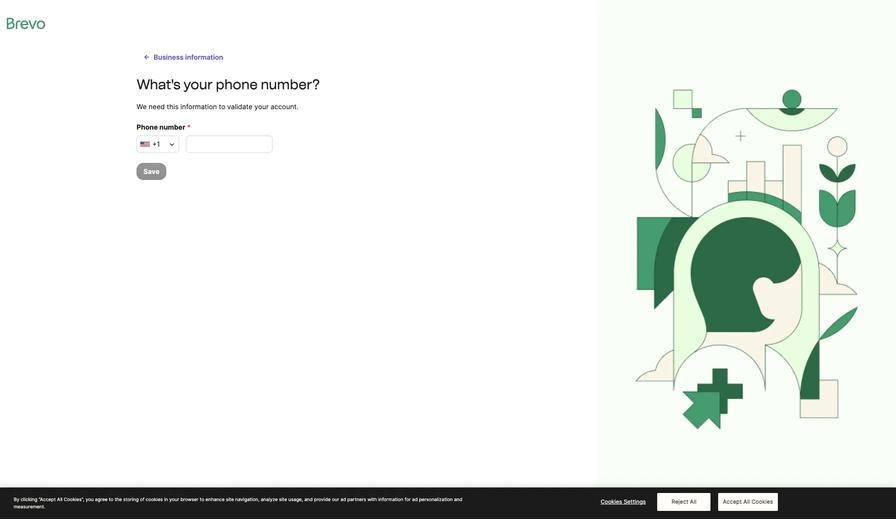 Task type: describe. For each thing, give the bounding box(es) containing it.
provide
[[314, 497, 331, 503]]

information inside the by clicking "accept all cookies", you agree to the storing of cookies in your browser to enhance site navigation, analyze site usage, and provide our ad partners with information for ad personalization and measurement.
[[378, 497, 404, 503]]

the
[[115, 497, 122, 503]]

this
[[167, 102, 179, 111]]

save
[[144, 167, 160, 176]]

cookies settings
[[601, 498, 646, 505]]

1 and from the left
[[305, 497, 313, 503]]

1 site from the left
[[226, 497, 234, 503]]

you
[[86, 497, 94, 503]]

accept all cookies button
[[719, 493, 778, 511]]

phone
[[137, 123, 158, 131]]

number?
[[261, 76, 320, 93]]

our
[[332, 497, 339, 503]]

0 horizontal spatial to
[[109, 497, 113, 503]]

validate
[[227, 102, 253, 111]]

analyze
[[261, 497, 278, 503]]

enhance
[[206, 497, 225, 503]]

phone
[[216, 76, 258, 93]]

1 horizontal spatial to
[[200, 497, 204, 503]]

by clicking "accept all cookies", you agree to the storing of cookies in your browser to enhance site navigation, analyze site usage, and provide our ad partners with information for ad personalization and measurement.
[[14, 497, 463, 510]]

business information
[[154, 53, 223, 61]]

business
[[154, 53, 184, 61]]

of
[[140, 497, 145, 503]]

2 ad from the left
[[412, 497, 418, 503]]

all for accept all cookies
[[744, 498, 750, 505]]

cookies",
[[64, 497, 84, 503]]

need
[[149, 102, 165, 111]]

all for reject all
[[690, 498, 697, 505]]

0 vertical spatial your
[[184, 76, 213, 93]]

2 horizontal spatial your
[[255, 102, 269, 111]]

for
[[405, 497, 411, 503]]

cookies inside "button"
[[601, 498, 622, 505]]

navigation,
[[235, 497, 260, 503]]

browser
[[181, 497, 199, 503]]

accept all cookies
[[723, 498, 773, 505]]

partners
[[348, 497, 366, 503]]

your inside the by clicking "accept all cookies", you agree to the storing of cookies in your browser to enhance site navigation, analyze site usage, and provide our ad partners with information for ad personalization and measurement.
[[169, 497, 179, 503]]

reject
[[672, 498, 689, 505]]

save button
[[137, 163, 166, 180]]



Task type: vqa. For each thing, say whether or not it's contained in the screenshot.
"the" inside the I Don'T Want To Receive Product Updates, Marketing Tips, Or Promotional Content From Brevo. To Know More About How We Process Personal Data Please Read The
no



Task type: locate. For each thing, give the bounding box(es) containing it.
and right usage, on the left bottom
[[305, 497, 313, 503]]

reject all button
[[658, 493, 711, 511]]

to
[[219, 102, 225, 111], [109, 497, 113, 503], [200, 497, 204, 503]]

2 horizontal spatial to
[[219, 102, 225, 111]]

site left usage, on the left bottom
[[279, 497, 287, 503]]

account.
[[271, 102, 299, 111]]

personalization
[[419, 497, 453, 503]]

1 vertical spatial your
[[255, 102, 269, 111]]

2 vertical spatial your
[[169, 497, 179, 503]]

0 horizontal spatial and
[[305, 497, 313, 503]]

information left for
[[378, 497, 404, 503]]

all inside button
[[690, 498, 697, 505]]

1 horizontal spatial all
[[690, 498, 697, 505]]

and right personalization
[[454, 497, 463, 503]]

2 and from the left
[[454, 497, 463, 503]]

1 horizontal spatial site
[[279, 497, 287, 503]]

+1
[[152, 140, 160, 148]]

with
[[368, 497, 377, 503]]

we need this information to validate your account.
[[137, 102, 299, 111]]

all right "accept
[[57, 497, 62, 503]]

cookies left settings
[[601, 498, 622, 505]]

storing
[[123, 497, 139, 503]]

measurement.
[[14, 504, 45, 510]]

we
[[137, 102, 147, 111]]

1 horizontal spatial your
[[184, 76, 213, 93]]

0 vertical spatial information
[[185, 53, 223, 61]]

business information button
[[137, 49, 230, 66]]

to right browser
[[200, 497, 204, 503]]

0 horizontal spatial site
[[226, 497, 234, 503]]

accept
[[723, 498, 742, 505]]

reject all
[[672, 498, 697, 505]]

all right accept
[[744, 498, 750, 505]]

what's your phone number?
[[137, 76, 320, 93]]

None text field
[[186, 136, 273, 153]]

ad right for
[[412, 497, 418, 503]]

0 horizontal spatial ad
[[341, 497, 346, 503]]

0 horizontal spatial all
[[57, 497, 62, 503]]

2 horizontal spatial all
[[744, 498, 750, 505]]

information inside button
[[185, 53, 223, 61]]

settings
[[624, 498, 646, 505]]

0 horizontal spatial your
[[169, 497, 179, 503]]

cookies right accept
[[752, 498, 773, 505]]

cookies settings button
[[597, 494, 650, 511]]

clicking
[[21, 497, 37, 503]]

2 site from the left
[[279, 497, 287, 503]]

information right business
[[185, 53, 223, 61]]

cookies
[[601, 498, 622, 505], [752, 498, 773, 505]]

your down business information
[[184, 76, 213, 93]]

usage,
[[288, 497, 303, 503]]

what's
[[137, 76, 181, 93]]

to left the validate
[[219, 102, 225, 111]]

"accept
[[39, 497, 56, 503]]

your right the validate
[[255, 102, 269, 111]]

ad right 'our'
[[341, 497, 346, 503]]

agree
[[95, 497, 108, 503]]

your right in
[[169, 497, 179, 503]]

1 cookies from the left
[[601, 498, 622, 505]]

1 vertical spatial information
[[181, 102, 217, 111]]

in
[[164, 497, 168, 503]]

all right 'reject'
[[690, 498, 697, 505]]

*
[[187, 123, 191, 131]]

information
[[185, 53, 223, 61], [181, 102, 217, 111], [378, 497, 404, 503]]

2 cookies from the left
[[752, 498, 773, 505]]

all
[[57, 497, 62, 503], [690, 498, 697, 505], [744, 498, 750, 505]]

cookies inside 'button'
[[752, 498, 773, 505]]

ad
[[341, 497, 346, 503], [412, 497, 418, 503]]

0 horizontal spatial cookies
[[601, 498, 622, 505]]

site right enhance
[[226, 497, 234, 503]]

to left the on the left bottom of the page
[[109, 497, 113, 503]]

site
[[226, 497, 234, 503], [279, 497, 287, 503]]

1 ad from the left
[[341, 497, 346, 503]]

all inside 'button'
[[744, 498, 750, 505]]

and
[[305, 497, 313, 503], [454, 497, 463, 503]]

1 horizontal spatial cookies
[[752, 498, 773, 505]]

your
[[184, 76, 213, 93], [255, 102, 269, 111], [169, 497, 179, 503]]

cookies
[[146, 497, 163, 503]]

number
[[159, 123, 185, 131]]

1 horizontal spatial ad
[[412, 497, 418, 503]]

1 horizontal spatial and
[[454, 497, 463, 503]]

2 vertical spatial information
[[378, 497, 404, 503]]

information up *
[[181, 102, 217, 111]]

phone number *
[[137, 123, 191, 131]]

all inside the by clicking "accept all cookies", you agree to the storing of cookies in your browser to enhance site navigation, analyze site usage, and provide our ad partners with information for ad personalization and measurement.
[[57, 497, 62, 503]]

by
[[14, 497, 19, 503]]



